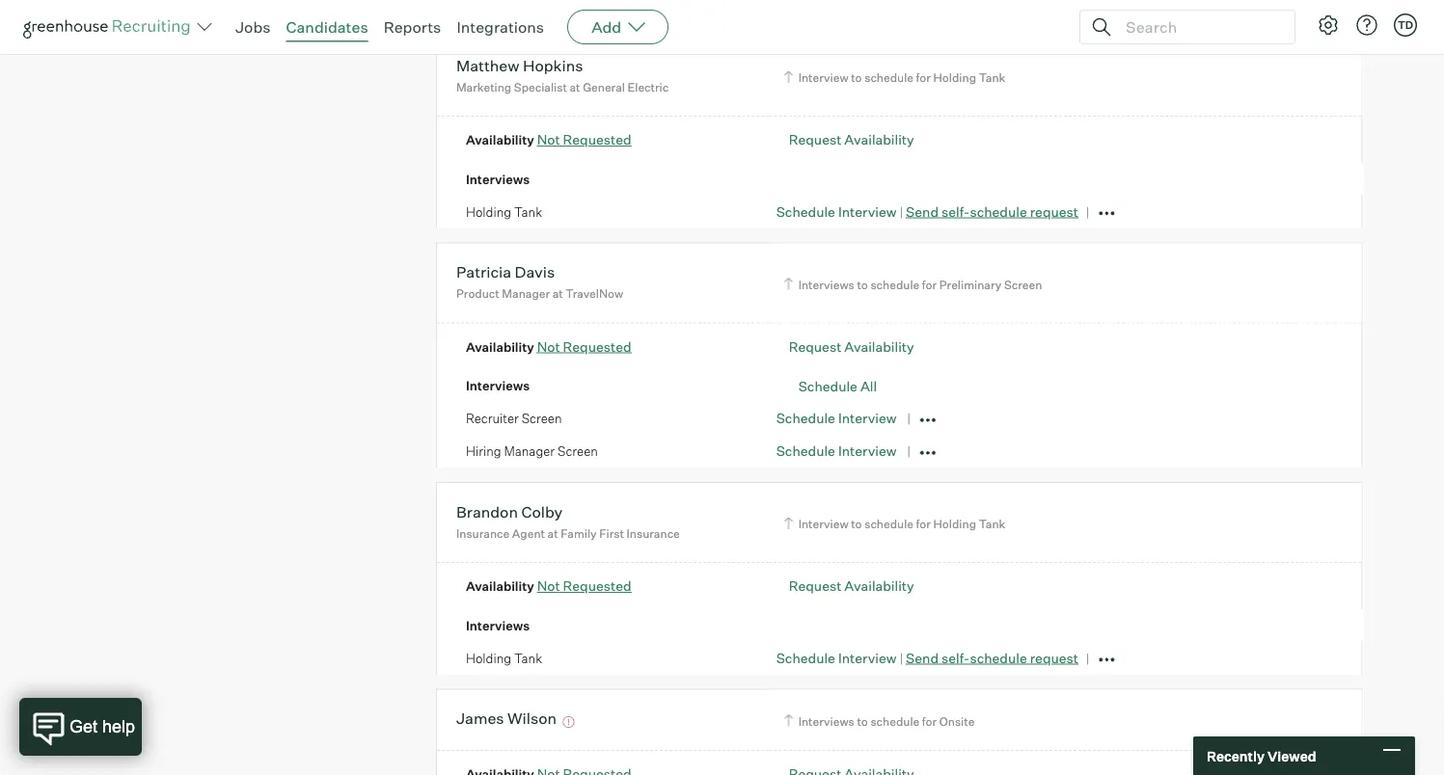 Task type: describe. For each thing, give the bounding box(es) containing it.
requested for davis
[[563, 338, 632, 355]]

recently viewed
[[1207, 748, 1317, 765]]

1 vertical spatial manager
[[504, 444, 555, 459]]

to for james wilson
[[857, 715, 868, 729]]

agent
[[512, 526, 545, 541]]

| for brandon colby
[[900, 651, 903, 666]]

schedule interview link for brandon colby
[[776, 650, 897, 667]]

preliminary
[[939, 277, 1002, 292]]

matthew hopkins marketing specialist at general electric
[[456, 56, 669, 94]]

reports link
[[384, 17, 441, 37]]

interviews to schedule for preliminary screen link
[[781, 275, 1047, 294]]

to for patricia davis
[[857, 277, 868, 292]]

send for colby
[[906, 650, 939, 667]]

0 vertical spatial screen
[[1004, 277, 1042, 292]]

td button
[[1394, 14, 1417, 37]]

schedule interview link for matthew hopkins
[[776, 203, 897, 220]]

self- for colby
[[942, 650, 970, 667]]

add button
[[567, 10, 669, 44]]

schedule for schedule all link
[[799, 378, 858, 395]]

not requested button for brandon colby
[[537, 578, 632, 595]]

matthew
[[456, 56, 520, 75]]

send self-schedule request link for hopkins
[[906, 203, 1079, 220]]

at for colby
[[548, 526, 558, 541]]

1 interview to schedule for holding tank link from the top
[[781, 68, 1010, 87]]

schedule for third schedule interview link from the top of the page
[[776, 443, 835, 460]]

hiring manager screen
[[466, 444, 598, 459]]

1 interview to schedule for holding tank from the top
[[799, 70, 1006, 85]]

not requested button for patricia davis
[[537, 338, 632, 355]]

2 insurance from the left
[[627, 526, 680, 541]]

james wilson
[[456, 709, 557, 729]]

manager inside patricia davis product manager at travelnow
[[502, 287, 550, 301]]

marketing
[[456, 80, 512, 94]]

candidates link
[[286, 17, 368, 37]]

interviews to schedule for onsite link
[[781, 713, 980, 731]]

availability not requested for davis
[[466, 338, 632, 355]]

availability not requested for hopkins
[[466, 131, 632, 148]]

td button
[[1390, 10, 1421, 41]]

to for brandon colby
[[851, 517, 862, 532]]

holding tank for brandon
[[466, 651, 542, 666]]

general
[[583, 80, 625, 94]]

request availability for hopkins
[[789, 131, 914, 148]]

requested for hopkins
[[563, 131, 632, 148]]

james wilson has been in onsite for more than 21 days image
[[560, 717, 577, 729]]

request availability button for patricia davis
[[789, 338, 914, 355]]

schedule interview | send self-schedule request for hopkins
[[776, 203, 1079, 220]]

not for colby
[[537, 578, 560, 595]]

td
[[1398, 18, 1414, 31]]

request for matthew hopkins
[[1030, 203, 1079, 220]]

for for james wilson
[[922, 715, 937, 729]]

james wilson link
[[456, 709, 557, 731]]

2 vertical spatial screen
[[558, 444, 598, 459]]

candidates
[[286, 17, 368, 37]]

schedule interview for hiring manager screen
[[776, 443, 897, 460]]

greenhouse recruiting image
[[23, 15, 197, 39]]

request for matthew hopkins
[[789, 131, 842, 148]]

james
[[456, 709, 504, 729]]

onsite
[[939, 715, 975, 729]]

recruiter
[[466, 411, 519, 426]]

not for hopkins
[[537, 131, 560, 148]]

3 schedule interview link from the top
[[776, 443, 897, 460]]

patricia
[[456, 263, 511, 282]]

holding tank for matthew
[[466, 204, 542, 219]]

travelnow
[[566, 287, 623, 301]]



Task type: locate. For each thing, give the bounding box(es) containing it.
request for patricia davis
[[789, 338, 842, 355]]

2 vertical spatial request availability button
[[789, 578, 914, 595]]

0 vertical spatial request availability
[[789, 131, 914, 148]]

holding
[[933, 70, 976, 85], [466, 204, 511, 219], [933, 517, 976, 532], [466, 651, 511, 666]]

1 vertical spatial request availability button
[[789, 338, 914, 355]]

brandon colby insurance agent at family first insurance
[[456, 502, 680, 541]]

at down colby
[[548, 526, 558, 541]]

at inside matthew hopkins marketing specialist at general electric
[[570, 80, 580, 94]]

3 request availability from the top
[[789, 578, 914, 595]]

all
[[861, 378, 877, 395]]

2 not requested button from the top
[[537, 338, 632, 355]]

availability not requested down "specialist"
[[466, 131, 632, 148]]

jobs
[[235, 17, 271, 37]]

patricia davis product manager at travelnow
[[456, 263, 623, 301]]

integrations
[[457, 17, 544, 37]]

0 vertical spatial requested
[[563, 131, 632, 148]]

schedule interview
[[776, 410, 897, 427], [776, 443, 897, 460]]

not requested button down family
[[537, 578, 632, 595]]

first
[[599, 526, 624, 541]]

send
[[906, 203, 939, 220], [906, 650, 939, 667]]

1 vertical spatial requested
[[563, 338, 632, 355]]

requested for colby
[[563, 578, 632, 595]]

screen right preliminary
[[1004, 277, 1042, 292]]

not
[[537, 131, 560, 148], [537, 338, 560, 355], [537, 578, 560, 595]]

screen
[[1004, 277, 1042, 292], [522, 411, 562, 426], [558, 444, 598, 459]]

1 vertical spatial interview to schedule for holding tank link
[[781, 515, 1010, 533]]

send self-schedule request link up onsite
[[906, 650, 1079, 667]]

1 vertical spatial send self-schedule request link
[[906, 650, 1079, 667]]

to
[[851, 70, 862, 85], [857, 277, 868, 292], [851, 517, 862, 532], [857, 715, 868, 729]]

schedule interview | send self-schedule request
[[776, 203, 1079, 220], [776, 650, 1079, 667]]

family
[[561, 526, 597, 541]]

1 requested from the top
[[563, 131, 632, 148]]

integrations link
[[457, 17, 544, 37]]

1 vertical spatial at
[[553, 287, 563, 301]]

2 vertical spatial request availability
[[789, 578, 914, 595]]

3 requested from the top
[[563, 578, 632, 595]]

interview to schedule for holding tank link
[[781, 68, 1010, 87], [781, 515, 1010, 533]]

self- for hopkins
[[942, 203, 970, 220]]

0 vertical spatial request
[[789, 131, 842, 148]]

for for patricia davis
[[922, 277, 937, 292]]

2 not from the top
[[537, 338, 560, 355]]

interviews
[[466, 171, 530, 187], [799, 277, 855, 292], [466, 378, 530, 394], [466, 618, 530, 634], [799, 715, 855, 729]]

2 | from the top
[[900, 651, 903, 666]]

2 vertical spatial availability not requested
[[466, 578, 632, 595]]

1 schedule interview link from the top
[[776, 203, 897, 220]]

at inside patricia davis product manager at travelnow
[[553, 287, 563, 301]]

1 insurance from the left
[[456, 526, 510, 541]]

not requested button down general
[[537, 131, 632, 148]]

send self-schedule request link
[[906, 203, 1079, 220], [906, 650, 1079, 667]]

holding tank up the patricia davis link
[[466, 204, 542, 219]]

holding tank up james wilson
[[466, 651, 542, 666]]

0 vertical spatial schedule interview
[[776, 410, 897, 427]]

1 request availability button from the top
[[789, 131, 914, 148]]

1 vertical spatial not requested button
[[537, 338, 632, 355]]

availability
[[845, 131, 914, 148], [466, 132, 534, 148], [845, 338, 914, 355], [466, 339, 534, 355], [845, 578, 914, 595], [466, 579, 534, 594]]

2 request availability button from the top
[[789, 338, 914, 355]]

requested down travelnow
[[563, 338, 632, 355]]

interviews to schedule for preliminary screen
[[799, 277, 1042, 292]]

1 vertical spatial request
[[1030, 650, 1079, 667]]

send for hopkins
[[906, 203, 939, 220]]

self- up onsite
[[942, 650, 970, 667]]

1 vertical spatial holding tank
[[466, 651, 542, 666]]

0 vertical spatial not
[[537, 131, 560, 148]]

schedule for patricia davis's schedule interview link
[[776, 410, 835, 427]]

schedule interview | send self-schedule request for colby
[[776, 650, 1079, 667]]

0 vertical spatial send
[[906, 203, 939, 220]]

recruiter screen
[[466, 411, 562, 426]]

for
[[916, 70, 931, 85], [922, 277, 937, 292], [916, 517, 931, 532], [922, 715, 937, 729]]

|
[[900, 204, 903, 220], [900, 651, 903, 666]]

for for brandon colby
[[916, 517, 931, 532]]

not down 'agent'
[[537, 578, 560, 595]]

schedule interview link for patricia davis
[[776, 410, 897, 427]]

1 vertical spatial send
[[906, 650, 939, 667]]

not requested button down travelnow
[[537, 338, 632, 355]]

1 holding tank from the top
[[466, 204, 542, 219]]

requested down general
[[563, 131, 632, 148]]

0 vertical spatial not requested button
[[537, 131, 632, 148]]

send self-schedule request link for colby
[[906, 650, 1079, 667]]

schedule
[[776, 203, 835, 220], [799, 378, 858, 395], [776, 410, 835, 427], [776, 443, 835, 460], [776, 650, 835, 667]]

wilson
[[508, 709, 557, 729]]

2 vertical spatial not requested button
[[537, 578, 632, 595]]

at left general
[[570, 80, 580, 94]]

viewed
[[1268, 748, 1317, 765]]

2 request from the top
[[1030, 650, 1079, 667]]

1 | from the top
[[900, 204, 903, 220]]

configure image
[[1317, 14, 1340, 37]]

at for davis
[[553, 287, 563, 301]]

1 vertical spatial not
[[537, 338, 560, 355]]

schedule all link
[[799, 378, 877, 395]]

matthew hopkins link
[[456, 56, 583, 78]]

Search text field
[[1121, 13, 1277, 41]]

self-
[[942, 203, 970, 220], [942, 650, 970, 667]]

requested down first
[[563, 578, 632, 595]]

request availability button for brandon colby
[[789, 578, 914, 595]]

2 request availability from the top
[[789, 338, 914, 355]]

0 vertical spatial interview to schedule for holding tank
[[799, 70, 1006, 85]]

2 interview to schedule for holding tank link from the top
[[781, 515, 1010, 533]]

1 vertical spatial self-
[[942, 650, 970, 667]]

2 vertical spatial request
[[789, 578, 842, 595]]

3 not from the top
[[537, 578, 560, 595]]

manager
[[502, 287, 550, 301], [504, 444, 555, 459]]

at for hopkins
[[570, 80, 580, 94]]

not requested button for matthew hopkins
[[537, 131, 632, 148]]

2 vertical spatial at
[[548, 526, 558, 541]]

3 not requested button from the top
[[537, 578, 632, 595]]

3 availability not requested from the top
[[466, 578, 632, 595]]

3 request from the top
[[789, 578, 842, 595]]

hopkins
[[523, 56, 583, 75]]

holding tank
[[466, 204, 542, 219], [466, 651, 542, 666]]

insurance right first
[[627, 526, 680, 541]]

manager down the recruiter screen
[[504, 444, 555, 459]]

screen up hiring manager screen
[[522, 411, 562, 426]]

schedule interview | send self-schedule request up onsite
[[776, 650, 1079, 667]]

1 horizontal spatial insurance
[[627, 526, 680, 541]]

availability not requested down 'agent'
[[466, 578, 632, 595]]

0 vertical spatial send self-schedule request link
[[906, 203, 1079, 220]]

add
[[592, 17, 621, 37]]

2 vertical spatial requested
[[563, 578, 632, 595]]

0 vertical spatial schedule interview | send self-schedule request
[[776, 203, 1079, 220]]

4 schedule interview link from the top
[[776, 650, 897, 667]]

insurance down the brandon
[[456, 526, 510, 541]]

screen up colby
[[558, 444, 598, 459]]

1 vertical spatial screen
[[522, 411, 562, 426]]

1 vertical spatial request availability
[[789, 338, 914, 355]]

not requested button
[[537, 131, 632, 148], [537, 338, 632, 355], [537, 578, 632, 595]]

| for matthew hopkins
[[900, 204, 903, 220]]

availability not requested for colby
[[466, 578, 632, 595]]

1 not from the top
[[537, 131, 560, 148]]

recently
[[1207, 748, 1265, 765]]

2 requested from the top
[[563, 338, 632, 355]]

0 horizontal spatial insurance
[[456, 526, 510, 541]]

1 availability not requested from the top
[[466, 131, 632, 148]]

hiring
[[466, 444, 501, 459]]

2 schedule interview | send self-schedule request from the top
[[776, 650, 1079, 667]]

schedule all
[[799, 378, 877, 395]]

electric
[[628, 80, 669, 94]]

1 request from the top
[[789, 131, 842, 148]]

0 vertical spatial manager
[[502, 287, 550, 301]]

1 vertical spatial request
[[789, 338, 842, 355]]

0 vertical spatial interview to schedule for holding tank link
[[781, 68, 1010, 87]]

1 send from the top
[[906, 203, 939, 220]]

0 vertical spatial availability not requested
[[466, 131, 632, 148]]

2 interview to schedule for holding tank from the top
[[799, 517, 1006, 532]]

schedule interview for recruiter screen
[[776, 410, 897, 427]]

not for davis
[[537, 338, 560, 355]]

1 schedule interview from the top
[[776, 410, 897, 427]]

1 request from the top
[[1030, 203, 1079, 220]]

3 request availability button from the top
[[789, 578, 914, 595]]

2 send from the top
[[906, 650, 939, 667]]

interviews to schedule for onsite
[[799, 715, 975, 729]]

reports
[[384, 17, 441, 37]]

schedule interview link
[[776, 203, 897, 220], [776, 410, 897, 427], [776, 443, 897, 460], [776, 650, 897, 667]]

2 vertical spatial not
[[537, 578, 560, 595]]

brandon colby link
[[456, 502, 563, 525]]

send up interviews to schedule for onsite
[[906, 650, 939, 667]]

send up interviews to schedule for preliminary screen
[[906, 203, 939, 220]]

send self-schedule request link up preliminary
[[906, 203, 1079, 220]]

tank
[[979, 70, 1006, 85], [514, 204, 542, 219], [979, 517, 1006, 532], [514, 651, 542, 666]]

1 vertical spatial |
[[900, 651, 903, 666]]

requested
[[563, 131, 632, 148], [563, 338, 632, 355], [563, 578, 632, 595]]

0 vertical spatial self-
[[942, 203, 970, 220]]

interview
[[799, 70, 849, 85], [838, 203, 897, 220], [838, 410, 897, 427], [838, 443, 897, 460], [799, 517, 849, 532], [838, 650, 897, 667]]

1 send self-schedule request link from the top
[[906, 203, 1079, 220]]

availability not requested
[[466, 131, 632, 148], [466, 338, 632, 355], [466, 578, 632, 595]]

product
[[456, 287, 500, 301]]

manager down davis
[[502, 287, 550, 301]]

1 vertical spatial interview to schedule for holding tank
[[799, 517, 1006, 532]]

brandon
[[456, 502, 518, 522]]

availability not requested down patricia davis product manager at travelnow
[[466, 338, 632, 355]]

not down "specialist"
[[537, 131, 560, 148]]

at down davis
[[553, 287, 563, 301]]

request for brandon colby
[[789, 578, 842, 595]]

insurance
[[456, 526, 510, 541], [627, 526, 680, 541]]

0 vertical spatial request
[[1030, 203, 1079, 220]]

2 self- from the top
[[942, 650, 970, 667]]

2 request from the top
[[789, 338, 842, 355]]

2 send self-schedule request link from the top
[[906, 650, 1079, 667]]

jobs link
[[235, 17, 271, 37]]

request availability button
[[789, 131, 914, 148], [789, 338, 914, 355], [789, 578, 914, 595]]

1 self- from the top
[[942, 203, 970, 220]]

1 schedule interview | send self-schedule request from the top
[[776, 203, 1079, 220]]

at
[[570, 80, 580, 94], [553, 287, 563, 301], [548, 526, 558, 541]]

1 request availability from the top
[[789, 131, 914, 148]]

not down patricia davis product manager at travelnow
[[537, 338, 560, 355]]

specialist
[[514, 80, 567, 94]]

self- up preliminary
[[942, 203, 970, 220]]

interview to schedule for holding tank
[[799, 70, 1006, 85], [799, 517, 1006, 532]]

1 vertical spatial schedule interview | send self-schedule request
[[776, 650, 1079, 667]]

request availability
[[789, 131, 914, 148], [789, 338, 914, 355], [789, 578, 914, 595]]

0 vertical spatial |
[[900, 204, 903, 220]]

| up interviews to schedule for preliminary screen link
[[900, 204, 903, 220]]

1 not requested button from the top
[[537, 131, 632, 148]]

request for brandon colby
[[1030, 650, 1079, 667]]

2 schedule interview link from the top
[[776, 410, 897, 427]]

schedule
[[865, 70, 914, 85], [970, 203, 1027, 220], [871, 277, 920, 292], [865, 517, 914, 532], [970, 650, 1027, 667], [871, 715, 920, 729]]

colby
[[521, 502, 563, 522]]

request availability for colby
[[789, 578, 914, 595]]

2 schedule interview from the top
[[776, 443, 897, 460]]

0 vertical spatial holding tank
[[466, 204, 542, 219]]

request availability button for matthew hopkins
[[789, 131, 914, 148]]

2 availability not requested from the top
[[466, 338, 632, 355]]

schedule interview | send self-schedule request up interviews to schedule for preliminary screen
[[776, 203, 1079, 220]]

0 vertical spatial at
[[570, 80, 580, 94]]

0 vertical spatial request availability button
[[789, 131, 914, 148]]

request availability for davis
[[789, 338, 914, 355]]

| up interviews to schedule for onsite
[[900, 651, 903, 666]]

request
[[789, 131, 842, 148], [789, 338, 842, 355], [789, 578, 842, 595]]

patricia davis link
[[456, 263, 555, 285]]

request
[[1030, 203, 1079, 220], [1030, 650, 1079, 667]]

1 vertical spatial availability not requested
[[466, 338, 632, 355]]

1 vertical spatial schedule interview
[[776, 443, 897, 460]]

davis
[[515, 263, 555, 282]]

at inside the brandon colby insurance agent at family first insurance
[[548, 526, 558, 541]]

2 holding tank from the top
[[466, 651, 542, 666]]



Task type: vqa. For each thing, say whether or not it's contained in the screenshot.
Name (Z to A)
no



